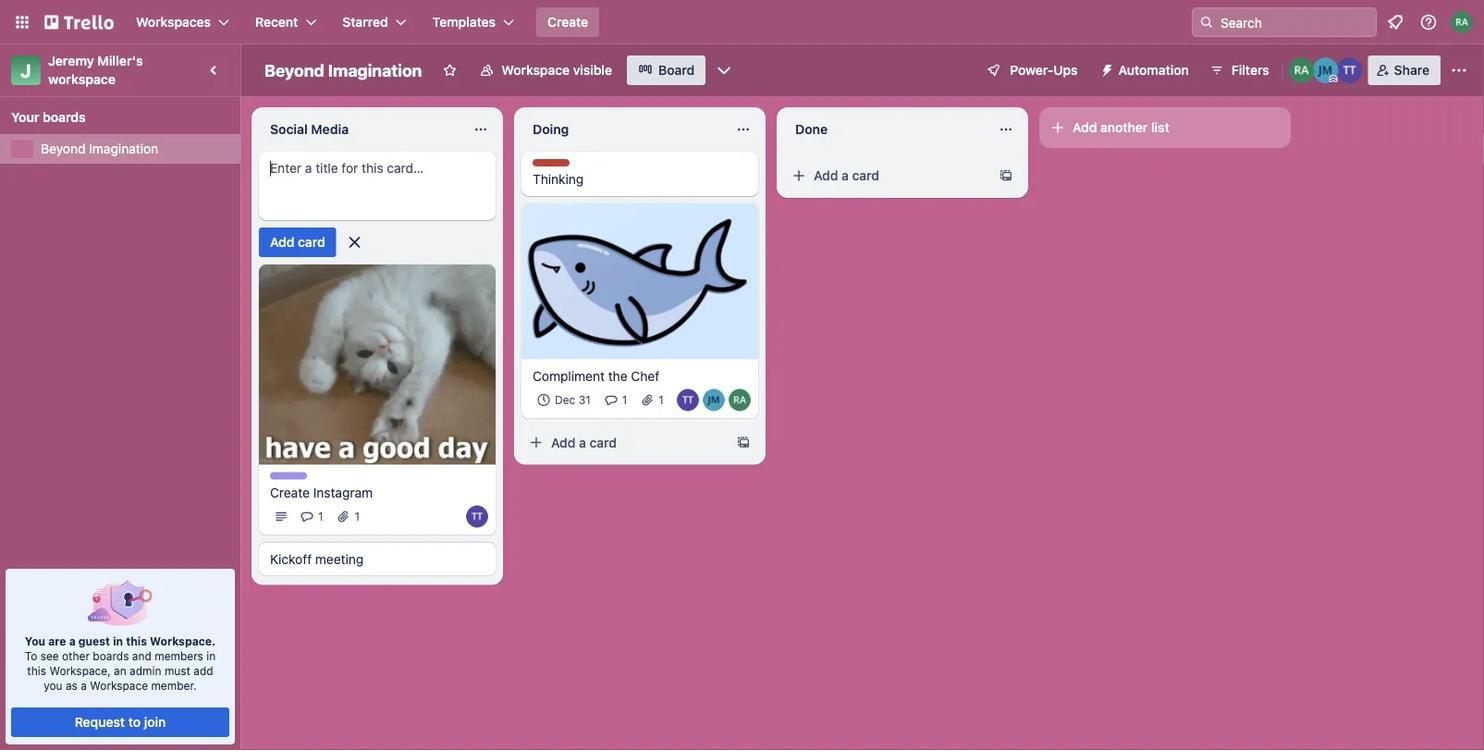 Task type: locate. For each thing, give the bounding box(es) containing it.
add card
[[270, 234, 325, 250]]

workspace,
[[49, 664, 111, 677]]

you are a guest in this workspace. to see other boards and members in this workspace, an admin must add you as a workspace member.
[[25, 634, 216, 692]]

0 vertical spatial imagination
[[328, 60, 422, 80]]

boards
[[43, 110, 86, 125], [93, 649, 129, 662]]

card for done
[[852, 168, 880, 183]]

0 vertical spatial add a card button
[[784, 161, 991, 191]]

primary element
[[0, 0, 1484, 44]]

1 horizontal spatial card
[[590, 435, 617, 450]]

create down color: purple, title: none icon
[[270, 485, 310, 500]]

0 horizontal spatial jeremy miller (jeremymiller198) image
[[703, 389, 725, 411]]

1 horizontal spatial create
[[548, 14, 588, 30]]

1 down chef
[[659, 394, 664, 407]]

add a card button for done
[[784, 161, 991, 191]]

in
[[113, 634, 123, 647], [207, 649, 216, 662]]

another
[[1101, 120, 1148, 135]]

terry turtle (terryturtle) image
[[677, 389, 699, 411], [466, 505, 488, 528]]

request
[[75, 714, 125, 730]]

1 horizontal spatial beyond imagination
[[265, 60, 422, 80]]

1 down the
[[622, 394, 627, 407]]

1 vertical spatial jeremy miller (jeremymiller198) image
[[703, 389, 725, 411]]

a
[[842, 168, 849, 183], [579, 435, 586, 450], [69, 634, 76, 647], [81, 679, 87, 692]]

0 horizontal spatial beyond imagination
[[41, 141, 158, 156]]

workspaces button
[[125, 7, 241, 37]]

0 vertical spatial in
[[113, 634, 123, 647]]

power-ups button
[[973, 55, 1089, 85]]

0 horizontal spatial imagination
[[89, 141, 158, 156]]

1
[[622, 394, 627, 407], [659, 394, 664, 407], [318, 510, 323, 523], [355, 510, 360, 523]]

workspace left visible
[[502, 62, 570, 78]]

as
[[66, 679, 78, 692]]

0 vertical spatial create
[[548, 14, 588, 30]]

open information menu image
[[1420, 13, 1438, 31]]

terry turtle (terryturtle) image
[[1337, 57, 1363, 83]]

0 horizontal spatial in
[[113, 634, 123, 647]]

card left cancel icon
[[298, 234, 325, 250]]

and
[[132, 649, 152, 662]]

0 horizontal spatial workspace
[[90, 679, 148, 692]]

add down "done"
[[814, 168, 838, 183]]

kickoff
[[270, 551, 312, 566]]

an
[[114, 664, 126, 677]]

1 vertical spatial create
[[270, 485, 310, 500]]

back to home image
[[44, 7, 114, 37]]

a down 31
[[579, 435, 586, 450]]

in right guest
[[113, 634, 123, 647]]

imagination
[[328, 60, 422, 80], [89, 141, 158, 156]]

1 horizontal spatial beyond
[[265, 60, 324, 80]]

0 vertical spatial jeremy miller (jeremymiller198) image
[[1313, 57, 1339, 83]]

imagination inside 'link'
[[89, 141, 158, 156]]

31
[[579, 394, 591, 407]]

0 vertical spatial add a card
[[814, 168, 880, 183]]

0 horizontal spatial ruby anderson (rubyanderson7) image
[[729, 389, 751, 411]]

add a card down "done"
[[814, 168, 880, 183]]

jeremy miller (jeremymiller198) image down search field
[[1313, 57, 1339, 83]]

this up and
[[126, 634, 147, 647]]

add a card
[[814, 168, 880, 183], [551, 435, 617, 450]]

thinking
[[533, 172, 584, 187]]

Done text field
[[784, 115, 988, 144]]

compliment the chef
[[533, 368, 660, 384]]

social media
[[270, 122, 349, 137]]

other
[[62, 649, 90, 662]]

0 horizontal spatial card
[[298, 234, 325, 250]]

create instagram link
[[270, 483, 485, 502]]

1 vertical spatial boards
[[93, 649, 129, 662]]

1 vertical spatial beyond imagination
[[41, 141, 158, 156]]

this member is an admin of this board. image
[[1330, 75, 1338, 83]]

create
[[548, 14, 588, 30], [270, 485, 310, 500]]

workspace down "an"
[[90, 679, 148, 692]]

Social Media text field
[[259, 115, 462, 144]]

1 down instagram
[[355, 510, 360, 523]]

create inside create button
[[548, 14, 588, 30]]

jeremy miller (jeremymiller198) image
[[1313, 57, 1339, 83], [703, 389, 725, 411]]

imagination inside text field
[[328, 60, 422, 80]]

1 horizontal spatial add a card
[[814, 168, 880, 183]]

dec
[[555, 394, 576, 407]]

0 horizontal spatial add a card
[[551, 435, 617, 450]]

1 horizontal spatial ruby anderson (rubyanderson7) image
[[1289, 57, 1315, 83]]

to
[[25, 649, 37, 662]]

see
[[40, 649, 59, 662]]

boards right your
[[43, 110, 86, 125]]

card down done text field
[[852, 168, 880, 183]]

beyond imagination down starred
[[265, 60, 422, 80]]

1 horizontal spatial imagination
[[328, 60, 422, 80]]

create up workspace visible
[[548, 14, 588, 30]]

imagination down the starred dropdown button
[[328, 60, 422, 80]]

beyond
[[265, 60, 324, 80], [41, 141, 86, 156]]

a right as
[[81, 679, 87, 692]]

ruby anderson (rubyanderson7) image left this member is an admin of this board. image
[[1289, 57, 1315, 83]]

join
[[144, 714, 166, 730]]

ruby anderson (rubyanderson7) image up create from template… icon
[[729, 389, 751, 411]]

0 vertical spatial workspace
[[502, 62, 570, 78]]

0 vertical spatial card
[[852, 168, 880, 183]]

1 vertical spatial imagination
[[89, 141, 158, 156]]

boards inside you are a guest in this workspace. to see other boards and members in this workspace, an admin must add you as a workspace member.
[[93, 649, 129, 662]]

compliment
[[533, 368, 605, 384]]

doing
[[533, 122, 569, 137]]

request to join button
[[11, 708, 229, 737]]

boards up "an"
[[93, 649, 129, 662]]

workspace
[[502, 62, 570, 78], [90, 679, 148, 692]]

workspaces
[[136, 14, 211, 30]]

1 vertical spatial workspace
[[90, 679, 148, 692]]

1 horizontal spatial in
[[207, 649, 216, 662]]

your
[[11, 110, 39, 125]]

card down 31
[[590, 435, 617, 450]]

create inside create instagram link
[[270, 485, 310, 500]]

0 horizontal spatial boards
[[43, 110, 86, 125]]

admin
[[130, 664, 161, 677]]

Dec 31 checkbox
[[533, 389, 596, 411]]

add left another
[[1073, 120, 1097, 135]]

add
[[1073, 120, 1097, 135], [814, 168, 838, 183], [270, 234, 295, 250], [551, 435, 576, 450]]

power-
[[1010, 62, 1054, 78]]

1 vertical spatial add a card
[[551, 435, 617, 450]]

beyond down recent dropdown button
[[265, 60, 324, 80]]

workspace inside you are a guest in this workspace. to see other boards and members in this workspace, an admin must add you as a workspace member.
[[90, 679, 148, 692]]

1 vertical spatial ruby anderson (rubyanderson7) image
[[729, 389, 751, 411]]

0 vertical spatial beyond
[[265, 60, 324, 80]]

0 vertical spatial beyond imagination
[[265, 60, 422, 80]]

0 horizontal spatial add a card button
[[522, 428, 729, 458]]

workspace visible
[[502, 62, 612, 78]]

automation
[[1119, 62, 1189, 78]]

1 down "create instagram"
[[318, 510, 323, 523]]

1 vertical spatial terry turtle (terryturtle) image
[[466, 505, 488, 528]]

this
[[126, 634, 147, 647], [27, 664, 46, 677]]

kickoff meeting link
[[270, 550, 485, 568]]

2 horizontal spatial card
[[852, 168, 880, 183]]

miller's
[[97, 53, 143, 68]]

star or unstar board image
[[442, 63, 457, 78]]

beyond down your boards
[[41, 141, 86, 156]]

jeremy
[[48, 53, 94, 68]]

1 vertical spatial beyond
[[41, 141, 86, 156]]

0 horizontal spatial beyond
[[41, 141, 86, 156]]

recent button
[[244, 7, 328, 37]]

add a card button down 31
[[522, 428, 729, 458]]

1 vertical spatial card
[[298, 234, 325, 250]]

add a card button
[[784, 161, 991, 191], [522, 428, 729, 458]]

create instagram
[[270, 485, 373, 500]]

beyond imagination down your boards with 1 items element
[[41, 141, 158, 156]]

card
[[852, 168, 880, 183], [298, 234, 325, 250], [590, 435, 617, 450]]

ruby anderson (rubyanderson7) image
[[1289, 57, 1315, 83], [729, 389, 751, 411]]

imagination down your boards with 1 items element
[[89, 141, 158, 156]]

0 horizontal spatial create
[[270, 485, 310, 500]]

1 horizontal spatial this
[[126, 634, 147, 647]]

are
[[48, 634, 66, 647]]

1 vertical spatial add a card button
[[522, 428, 729, 458]]

add a card for doing
[[551, 435, 617, 450]]

1 horizontal spatial boards
[[93, 649, 129, 662]]

this down to
[[27, 664, 46, 677]]

0 horizontal spatial this
[[27, 664, 46, 677]]

to
[[128, 714, 141, 730]]

1 horizontal spatial workspace
[[502, 62, 570, 78]]

add a card for done
[[814, 168, 880, 183]]

search image
[[1200, 15, 1214, 30]]

1 horizontal spatial add a card button
[[784, 161, 991, 191]]

1 horizontal spatial terry turtle (terryturtle) image
[[677, 389, 699, 411]]

thoughts thinking
[[533, 160, 584, 187]]

Doing text field
[[522, 115, 725, 144]]

jeremy miller (jeremymiller198) image down compliment the chef link
[[703, 389, 725, 411]]

request to join
[[75, 714, 166, 730]]

add a card button down done text field
[[784, 161, 991, 191]]

add a card down 31
[[551, 435, 617, 450]]

beyond imagination
[[265, 60, 422, 80], [41, 141, 158, 156]]

beyond inside text field
[[265, 60, 324, 80]]

templates
[[433, 14, 496, 30]]

2 vertical spatial card
[[590, 435, 617, 450]]

create button
[[536, 7, 599, 37]]

in up add
[[207, 649, 216, 662]]

0 vertical spatial ruby anderson (rubyanderson7) image
[[1289, 57, 1315, 83]]



Task type: describe. For each thing, give the bounding box(es) containing it.
0 vertical spatial boards
[[43, 110, 86, 125]]

j
[[21, 59, 31, 81]]

guest
[[78, 634, 110, 647]]

thinking link
[[533, 170, 747, 189]]

0 vertical spatial this
[[126, 634, 147, 647]]

the
[[608, 368, 628, 384]]

create for create instagram
[[270, 485, 310, 500]]

thoughts
[[533, 160, 584, 173]]

beyond imagination inside 'link'
[[41, 141, 158, 156]]

a right are on the bottom left of the page
[[69, 634, 76, 647]]

starred button
[[331, 7, 418, 37]]

list
[[1152, 120, 1170, 135]]

filters button
[[1204, 55, 1275, 85]]

cancel image
[[346, 233, 364, 252]]

color: purple, title: none image
[[270, 472, 307, 479]]

customize views image
[[715, 61, 734, 80]]

add another list button
[[1040, 107, 1291, 148]]

1 vertical spatial in
[[207, 649, 216, 662]]

templates button
[[421, 7, 525, 37]]

beyond inside 'link'
[[41, 141, 86, 156]]

1 vertical spatial this
[[27, 664, 46, 677]]

you
[[44, 679, 63, 692]]

Board name text field
[[255, 55, 431, 85]]

you
[[25, 634, 45, 647]]

create for create
[[548, 14, 588, 30]]

must
[[165, 664, 190, 677]]

starred
[[342, 14, 388, 30]]

a down done text field
[[842, 168, 849, 183]]

Search field
[[1214, 8, 1376, 36]]

automation button
[[1093, 55, 1200, 85]]

social
[[270, 122, 308, 137]]

meeting
[[315, 551, 364, 566]]

ruby anderson (rubyanderson7) image
[[1451, 11, 1473, 33]]

add another list
[[1073, 120, 1170, 135]]

workspace.
[[150, 634, 216, 647]]

board
[[659, 62, 695, 78]]

your boards with 1 items element
[[11, 106, 220, 129]]

0 vertical spatial terry turtle (terryturtle) image
[[677, 389, 699, 411]]

card for doing
[[590, 435, 617, 450]]

workspace navigation collapse icon image
[[202, 57, 228, 83]]

create from template… image
[[736, 435, 751, 450]]

visible
[[573, 62, 612, 78]]

beyond imagination link
[[41, 140, 229, 158]]

board link
[[627, 55, 706, 85]]

add a card button for doing
[[522, 428, 729, 458]]

Enter a title for this card… text field
[[259, 152, 496, 220]]

0 notifications image
[[1385, 11, 1407, 33]]

power-ups
[[1010, 62, 1078, 78]]

recent
[[255, 14, 298, 30]]

your boards
[[11, 110, 86, 125]]

workspace visible button
[[468, 55, 623, 85]]

workspace inside 'workspace visible' button
[[502, 62, 570, 78]]

done
[[795, 122, 828, 137]]

member.
[[151, 679, 197, 692]]

add card button
[[259, 228, 336, 257]]

share
[[1394, 62, 1430, 78]]

sm image
[[1093, 55, 1119, 81]]

compliment the chef link
[[533, 367, 747, 385]]

jeremy miller's workspace
[[48, 53, 146, 87]]

filters
[[1232, 62, 1270, 78]]

show menu image
[[1450, 61, 1469, 80]]

0 horizontal spatial terry turtle (terryturtle) image
[[466, 505, 488, 528]]

share button
[[1369, 55, 1441, 85]]

workspace
[[48, 72, 116, 87]]

chef
[[631, 368, 660, 384]]

media
[[311, 122, 349, 137]]

1 horizontal spatial jeremy miller (jeremymiller198) image
[[1313, 57, 1339, 83]]

members
[[155, 649, 203, 662]]

color: bold red, title: "thoughts" element
[[533, 159, 584, 173]]

add
[[194, 664, 213, 677]]

card inside button
[[298, 234, 325, 250]]

kickoff meeting
[[270, 551, 364, 566]]

add left cancel icon
[[270, 234, 295, 250]]

create from template… image
[[999, 168, 1014, 183]]

instagram
[[313, 485, 373, 500]]

add down "dec 31" checkbox
[[551, 435, 576, 450]]

ups
[[1054, 62, 1078, 78]]

beyond imagination inside text field
[[265, 60, 422, 80]]

dec 31
[[555, 394, 591, 407]]



Task type: vqa. For each thing, say whether or not it's contained in the screenshot.
Your boards with 8 items element
no



